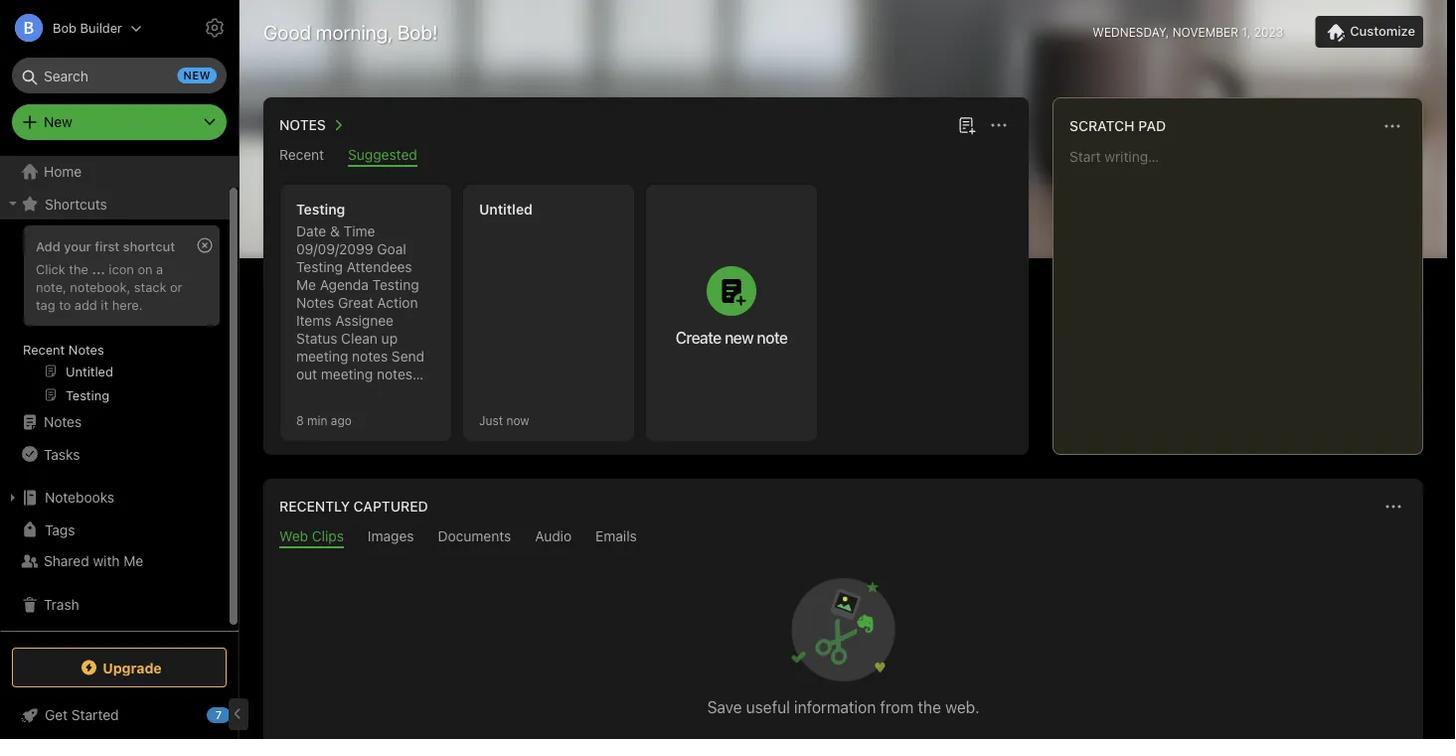Task type: describe. For each thing, give the bounding box(es) containing it.
here.
[[112, 297, 143, 312]]

new inside button
[[725, 328, 754, 347]]

shared
[[44, 553, 89, 570]]

notes inside group
[[68, 342, 104, 357]]

7
[[216, 709, 222, 722]]

09/09/2099
[[296, 241, 373, 258]]

just now
[[479, 414, 530, 428]]

actio...
[[324, 384, 367, 401]]

the inside group
[[69, 261, 88, 276]]

shortcut
[[123, 239, 175, 254]]

images
[[368, 529, 414, 545]]

audio tab
[[535, 529, 572, 549]]

web clips tab
[[279, 529, 344, 549]]

notes inside 'button'
[[279, 117, 326, 133]]

tag
[[36, 297, 55, 312]]

action
[[377, 295, 418, 311]]

recent notes
[[23, 342, 104, 357]]

attendees
[[347, 259, 412, 275]]

documents tab
[[438, 529, 511, 549]]

tags button
[[0, 514, 230, 546]]

emails tab
[[596, 529, 637, 549]]

min
[[307, 414, 328, 428]]

to
[[59, 297, 71, 312]]

new button
[[12, 104, 227, 140]]

0 vertical spatial meeting
[[296, 349, 348, 365]]

morning,
[[316, 20, 393, 43]]

untitled
[[479, 201, 533, 218]]

notes link
[[0, 407, 230, 439]]

save
[[708, 699, 742, 717]]

Search text field
[[26, 58, 213, 93]]

notebooks link
[[0, 482, 230, 514]]

more actions image
[[987, 113, 1011, 137]]

create new note
[[676, 328, 788, 347]]

customize
[[1351, 24, 1416, 39]]

tasks button
[[0, 439, 230, 470]]

create
[[676, 328, 722, 347]]

agenda
[[320, 277, 369, 293]]

bob
[[53, 20, 77, 35]]

bob builder
[[53, 20, 122, 35]]

recently captured button
[[275, 495, 428, 519]]

scratch
[[1070, 118, 1135, 134]]

tree containing home
[[0, 156, 239, 633]]

8
[[296, 414, 304, 428]]

upgrade button
[[12, 648, 227, 688]]

create new note button
[[646, 185, 817, 442]]

add
[[36, 239, 60, 254]]

2023
[[1255, 25, 1284, 39]]

upgrade
[[103, 660, 162, 676]]

shortcuts button
[[0, 188, 230, 220]]

expand notebooks image
[[5, 490, 21, 506]]

click to collapse image
[[231, 703, 246, 727]]

shared with me
[[44, 553, 143, 570]]

from
[[881, 699, 914, 717]]

2 vertical spatial testing
[[373, 277, 419, 293]]

first
[[95, 239, 120, 254]]

add
[[74, 297, 97, 312]]

shortcuts
[[45, 196, 107, 212]]

note
[[757, 328, 788, 347]]

recently captured
[[279, 499, 428, 515]]

clean
[[341, 331, 378, 347]]

more actions field for scratch pad
[[1379, 112, 1407, 140]]

notebooks
[[45, 490, 114, 506]]

...
[[92, 261, 105, 276]]

started
[[71, 708, 119, 724]]

more actions image for recently captured
[[1382, 495, 1406, 519]]

on
[[138, 261, 153, 276]]

tasks
[[44, 446, 80, 463]]

stack
[[134, 279, 167, 294]]

wednesday, november 1, 2023
[[1093, 25, 1284, 39]]

home
[[44, 164, 82, 180]]

goal
[[377, 241, 406, 258]]

get started
[[45, 708, 119, 724]]

bob!
[[398, 20, 438, 43]]

clips
[[312, 529, 344, 545]]

now
[[507, 414, 530, 428]]

or
[[170, 279, 182, 294]]

testing date & time 09/09/2099 goal testing attendees me agenda testing notes great action items assignee status clean up meeting notes send out meeting notes and actio...
[[296, 201, 425, 401]]

more actions field for recently captured
[[1380, 493, 1408, 521]]

tab list for notes
[[267, 147, 1025, 167]]

suggested tab
[[348, 147, 417, 167]]

recent tab
[[279, 147, 324, 167]]

ago
[[331, 414, 352, 428]]



Task type: locate. For each thing, give the bounding box(es) containing it.
recently
[[279, 499, 350, 515]]

trash
[[44, 597, 79, 614]]

0 horizontal spatial recent
[[23, 342, 65, 357]]

1 horizontal spatial me
[[296, 277, 316, 293]]

assignee
[[335, 313, 394, 329]]

web clips tab panel
[[264, 549, 1424, 740]]

settings image
[[203, 16, 227, 40]]

great
[[338, 295, 374, 311]]

0 vertical spatial me
[[296, 277, 316, 293]]

shared with me link
[[0, 546, 230, 578]]

1 vertical spatial more actions image
[[1382, 495, 1406, 519]]

&
[[330, 223, 340, 240]]

group inside tree
[[0, 220, 230, 415]]

information
[[795, 699, 876, 717]]

tab list containing web clips
[[267, 529, 1420, 549]]

your
[[64, 239, 91, 254]]

web.
[[946, 699, 980, 717]]

me inside testing date & time 09/09/2099 goal testing attendees me agenda testing notes great action items assignee status clean up meeting notes send out meeting notes and actio...
[[296, 277, 316, 293]]

notes down add
[[68, 342, 104, 357]]

recent down notes 'button'
[[279, 147, 324, 163]]

it
[[101, 297, 109, 312]]

tab list
[[267, 147, 1025, 167], [267, 529, 1420, 549]]

scratch pad
[[1070, 118, 1167, 134]]

notes inside testing date & time 09/09/2099 goal testing attendees me agenda testing notes great action items assignee status clean up meeting notes send out meeting notes and actio...
[[296, 295, 334, 311]]

notes up items at the left top of the page
[[296, 295, 334, 311]]

emails
[[596, 529, 637, 545]]

recent
[[279, 147, 324, 163], [23, 342, 65, 357]]

tab list for recently captured
[[267, 529, 1420, 549]]

up
[[382, 331, 398, 347]]

Help and Learning task checklist field
[[0, 700, 239, 732]]

home link
[[0, 156, 239, 188]]

0 vertical spatial testing
[[296, 201, 345, 218]]

1 vertical spatial new
[[725, 328, 754, 347]]

More actions field
[[985, 111, 1013, 139], [1379, 112, 1407, 140], [1380, 493, 1408, 521]]

me inside shared with me link
[[124, 553, 143, 570]]

tags
[[45, 522, 75, 538]]

useful
[[746, 699, 790, 717]]

0 vertical spatial more actions image
[[1381, 114, 1405, 138]]

0 horizontal spatial me
[[124, 553, 143, 570]]

0 horizontal spatial the
[[69, 261, 88, 276]]

builder
[[80, 20, 122, 35]]

the
[[69, 261, 88, 276], [918, 699, 942, 717]]

just
[[479, 414, 503, 428]]

new inside search field
[[184, 69, 211, 82]]

a
[[156, 261, 163, 276]]

0 horizontal spatial new
[[184, 69, 211, 82]]

tree
[[0, 156, 239, 633]]

1 vertical spatial testing
[[296, 259, 343, 275]]

1 horizontal spatial recent
[[279, 147, 324, 163]]

audio
[[535, 529, 572, 545]]

1 horizontal spatial new
[[725, 328, 754, 347]]

icon on a note, notebook, stack or tag to add it here.
[[36, 261, 182, 312]]

notes down send
[[377, 366, 413, 383]]

with
[[93, 553, 120, 570]]

testing down 09/09/2099
[[296, 259, 343, 275]]

1 vertical spatial me
[[124, 553, 143, 570]]

1 vertical spatial recent
[[23, 342, 65, 357]]

more actions image
[[1381, 114, 1405, 138], [1382, 495, 1406, 519]]

images tab
[[368, 529, 414, 549]]

out
[[296, 366, 317, 383]]

get
[[45, 708, 68, 724]]

recent down tag
[[23, 342, 65, 357]]

1 horizontal spatial the
[[918, 699, 942, 717]]

meeting down status
[[296, 349, 348, 365]]

pad
[[1139, 118, 1167, 134]]

notes button
[[275, 113, 350, 137]]

recent inside group
[[23, 342, 65, 357]]

group containing add your first shortcut
[[0, 220, 230, 415]]

november
[[1173, 25, 1239, 39]]

notes
[[352, 349, 388, 365], [377, 366, 413, 383]]

web
[[279, 529, 308, 545]]

the right from
[[918, 699, 942, 717]]

tab list containing recent
[[267, 147, 1025, 167]]

0 vertical spatial new
[[184, 69, 211, 82]]

status
[[296, 331, 338, 347]]

the inside web clips tab panel
[[918, 699, 942, 717]]

1 vertical spatial tab list
[[267, 529, 1420, 549]]

and
[[296, 384, 320, 401]]

1 vertical spatial the
[[918, 699, 942, 717]]

date
[[296, 223, 326, 240]]

note,
[[36, 279, 66, 294]]

group
[[0, 220, 230, 415]]

web clips
[[279, 529, 344, 545]]

customize button
[[1316, 16, 1424, 48]]

recent for recent
[[279, 147, 324, 163]]

captured
[[354, 499, 428, 515]]

notes up the 'tasks'
[[44, 414, 82, 431]]

time
[[344, 223, 375, 240]]

meeting up actio...
[[321, 366, 373, 383]]

Account field
[[0, 8, 142, 48]]

0 vertical spatial the
[[69, 261, 88, 276]]

0 vertical spatial notes
[[352, 349, 388, 365]]

send
[[392, 349, 425, 365]]

trash link
[[0, 590, 230, 621]]

Start writing… text field
[[1070, 148, 1422, 439]]

good
[[264, 20, 311, 43]]

recent for recent notes
[[23, 342, 65, 357]]

new
[[184, 69, 211, 82], [725, 328, 754, 347]]

testing up action
[[373, 277, 419, 293]]

the left ...
[[69, 261, 88, 276]]

me right with
[[124, 553, 143, 570]]

new down "settings" icon
[[184, 69, 211, 82]]

click
[[36, 261, 65, 276]]

1 vertical spatial meeting
[[321, 366, 373, 383]]

suggested
[[348, 147, 417, 163]]

2 tab list from the top
[[267, 529, 1420, 549]]

8 min ago
[[296, 414, 352, 428]]

suggested tab panel
[[264, 167, 1029, 455]]

items
[[296, 313, 332, 329]]

good morning, bob!
[[264, 20, 438, 43]]

new
[[44, 114, 72, 130]]

more actions image for scratch pad
[[1381, 114, 1405, 138]]

me up items at the left top of the page
[[296, 277, 316, 293]]

notebook,
[[70, 279, 131, 294]]

icon
[[109, 261, 134, 276]]

1 tab list from the top
[[267, 147, 1025, 167]]

wednesday,
[[1093, 25, 1170, 39]]

new search field
[[26, 58, 217, 93]]

notes up the recent tab
[[279, 117, 326, 133]]

meeting
[[296, 349, 348, 365], [321, 366, 373, 383]]

notes down clean
[[352, 349, 388, 365]]

testing
[[296, 201, 345, 218], [296, 259, 343, 275], [373, 277, 419, 293]]

testing up "date"
[[296, 201, 345, 218]]

add your first shortcut
[[36, 239, 175, 254]]

0 vertical spatial recent
[[279, 147, 324, 163]]

save useful information from the web.
[[708, 699, 980, 717]]

new left the note
[[725, 328, 754, 347]]

1,
[[1242, 25, 1251, 39]]

0 vertical spatial tab list
[[267, 147, 1025, 167]]

1 vertical spatial notes
[[377, 366, 413, 383]]

click the ...
[[36, 261, 105, 276]]



Task type: vqa. For each thing, say whether or not it's contained in the screenshot.
CLEAN
yes



